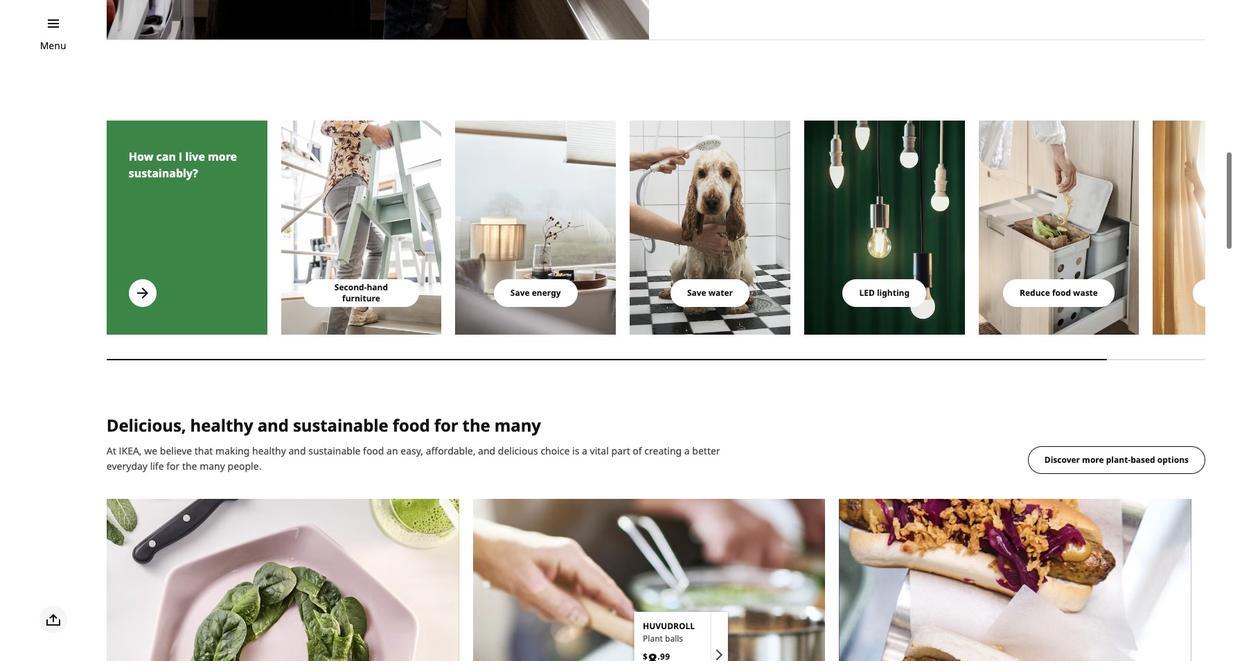 Task type: vqa. For each thing, say whether or not it's contained in the screenshot.
SAVE corresponding to Save energy
yes



Task type: locate. For each thing, give the bounding box(es) containing it.
many down that
[[200, 459, 225, 472]]

2 a from the left
[[685, 444, 690, 457]]

healthy
[[190, 414, 253, 437], [252, 444, 286, 457]]

for down the believe
[[166, 459, 180, 472]]

2 vertical spatial food
[[363, 444, 384, 457]]

delicious,
[[107, 414, 186, 437]]

0 vertical spatial many
[[495, 414, 541, 437]]

and left delicious
[[478, 444, 496, 457]]

1 vertical spatial many
[[200, 459, 225, 472]]

1 vertical spatial healthy
[[252, 444, 286, 457]]

a right is at the bottom
[[582, 444, 588, 457]]

that
[[195, 444, 213, 457]]

and
[[258, 414, 289, 437], [289, 444, 306, 457], [478, 444, 496, 457]]

sustainable up the an
[[293, 414, 389, 437]]

more
[[208, 149, 237, 164], [1083, 454, 1104, 466]]

sustainably?
[[129, 166, 198, 181]]

0 vertical spatial the
[[463, 414, 490, 437]]

2 save from the left
[[687, 287, 707, 299]]

1 vertical spatial for
[[166, 459, 180, 472]]

people.
[[228, 459, 262, 472]]

1 a from the left
[[582, 444, 588, 457]]

1 vertical spatial more
[[1083, 454, 1104, 466]]

i
[[179, 149, 183, 164]]

many
[[495, 414, 541, 437], [200, 459, 225, 472]]

tooltip
[[635, 612, 728, 661]]

huvudroll
[[643, 620, 695, 632]]

save water
[[687, 287, 733, 299]]

1 horizontal spatial for
[[434, 414, 458, 437]]

discover
[[1045, 454, 1080, 466]]

save left energy
[[511, 287, 530, 299]]

0 vertical spatial more
[[208, 149, 237, 164]]

0 horizontal spatial many
[[200, 459, 225, 472]]

save inside button
[[687, 287, 707, 299]]

0 horizontal spatial more
[[208, 149, 237, 164]]

the up affordable,
[[463, 414, 490, 437]]

healthy up making
[[190, 414, 253, 437]]

1 horizontal spatial more
[[1083, 454, 1104, 466]]

second-hand furniture button
[[303, 279, 420, 307]]

more left plant-
[[1083, 454, 1104, 466]]

six led bulbs in various designs hung at different heights against the backdrop of a dark green curtain. image
[[804, 121, 965, 335]]

food
[[1053, 287, 1071, 299], [393, 414, 430, 437], [363, 444, 384, 457]]

save for save water
[[687, 287, 707, 299]]

save inside button
[[511, 287, 530, 299]]

0 horizontal spatial the
[[182, 459, 197, 472]]

a
[[582, 444, 588, 457], [685, 444, 690, 457]]

tooltip containing huvudroll
[[635, 612, 728, 661]]

0 horizontal spatial for
[[166, 459, 180, 472]]

1 vertical spatial the
[[182, 459, 197, 472]]

healthy up people.
[[252, 444, 286, 457]]

led
[[860, 287, 875, 299]]

sustainable down delicious, healthy and sustainable food for the many
[[309, 444, 361, 457]]

and up people.
[[258, 414, 289, 437]]

save left water
[[687, 287, 707, 299]]

save
[[511, 287, 530, 299], [687, 287, 707, 299]]

reduce food waste list item
[[979, 121, 1140, 335]]

menu
[[40, 39, 66, 52]]

options
[[1158, 454, 1189, 466]]

the
[[463, 414, 490, 437], [182, 459, 197, 472]]

sustainable
[[293, 414, 389, 437], [309, 444, 361, 457]]

food inside at ikea, we believe that making healthy and sustainable food an easy, affordable, and delicious choice is a vital part of creating a better everyday life for the many people.
[[363, 444, 384, 457]]

2 horizontal spatial food
[[1053, 287, 1071, 299]]

1 horizontal spatial a
[[685, 444, 690, 457]]

is
[[572, 444, 580, 457]]

1 vertical spatial sustainable
[[309, 444, 361, 457]]

live
[[185, 149, 205, 164]]

balls
[[665, 633, 683, 645]]

based
[[1131, 454, 1156, 466]]

many up delicious
[[495, 414, 541, 437]]

delicious, healthy and sustainable food for the many
[[107, 414, 541, 437]]

0 horizontal spatial a
[[582, 444, 588, 457]]

0 horizontal spatial food
[[363, 444, 384, 457]]

food left waste
[[1053, 287, 1071, 299]]

water
[[709, 287, 733, 299]]

and down delicious, healthy and sustainable food for the many
[[289, 444, 306, 457]]

sustainable inside at ikea, we believe that making healthy and sustainable food an easy, affordable, and delicious choice is a vital part of creating a better everyday life for the many people.
[[309, 444, 361, 457]]

for up affordable,
[[434, 414, 458, 437]]

menu button
[[40, 38, 66, 53]]

more right live
[[208, 149, 237, 164]]

a young couple preparing food in their galley kitchen. one of them chops a pepper while the other looks in a wall cabinet. image
[[107, 0, 649, 40]]

part
[[612, 444, 630, 457]]

led lighting list item
[[804, 121, 965, 335]]

save water button
[[671, 279, 750, 307]]

the down the believe
[[182, 459, 197, 472]]

scrollbar
[[107, 351, 1206, 368]]

1 save from the left
[[511, 287, 530, 299]]

reduce food waste button
[[1004, 279, 1115, 307]]

for
[[434, 414, 458, 437], [166, 459, 180, 472]]

food left the an
[[363, 444, 384, 457]]

1 horizontal spatial the
[[463, 414, 490, 437]]

list item
[[1153, 121, 1234, 335]]

a frying pan full of meatless meatballs cooking on an induction hob whilst being stirred by a person holding a wooden spoon. image
[[473, 499, 826, 661]]

the inside at ikea, we believe that making healthy and sustainable food an easy, affordable, and delicious choice is a vital part of creating a better everyday life for the many people.
[[182, 459, 197, 472]]

1 horizontal spatial save
[[687, 287, 707, 299]]

0 vertical spatial food
[[1053, 287, 1071, 299]]

0 vertical spatial for
[[434, 414, 458, 437]]

making
[[216, 444, 250, 457]]

food up easy,
[[393, 414, 430, 437]]

1 vertical spatial food
[[393, 414, 430, 437]]

a left better on the right of the page
[[685, 444, 690, 457]]

0 horizontal spatial save
[[511, 287, 530, 299]]

ikea,
[[119, 444, 142, 457]]

can
[[156, 149, 176, 164]]

save for save energy
[[511, 287, 530, 299]]

a person in jeans and a floral shirt carrying a light grey-green wooden chair up a flight of stairs into a brightly lit room. image
[[281, 121, 442, 335]]



Task type: describe. For each thing, give the bounding box(es) containing it.
second-hand furniture list item
[[281, 121, 442, 335]]

1 horizontal spatial many
[[495, 414, 541, 437]]

the hand of a person lowering a long string of potato peel into a hållbar bin containing organic kitchen waste. image
[[979, 121, 1140, 335]]

0 vertical spatial healthy
[[190, 414, 253, 437]]

healthy inside at ikea, we believe that making healthy and sustainable food an easy, affordable, and delicious choice is a vital part of creating a better everyday life for the many people.
[[252, 444, 286, 457]]

second-
[[335, 281, 367, 293]]

more inside button
[[1083, 454, 1104, 466]]

an unhappy spaniel puppy being rinsed with a hand shower while sitting on the black and white tiled floor of a bathroom. image
[[630, 121, 791, 335]]

easy,
[[401, 444, 423, 457]]

more inside how can i live more sustainably?
[[208, 149, 237, 164]]

creating
[[645, 444, 682, 457]]

at ikea, we believe that making healthy and sustainable food an easy, affordable, and delicious choice is a vital part of creating a better everyday life for the many people.
[[107, 444, 720, 472]]

reduce food waste
[[1020, 287, 1098, 299]]

affordable,
[[426, 444, 476, 457]]

hand
[[367, 281, 388, 293]]

lighting
[[877, 287, 910, 299]]

save energy button
[[494, 279, 578, 307]]

save energy list item
[[456, 121, 616, 335]]

everyday
[[107, 459, 148, 472]]

many inside at ikea, we believe that making healthy and sustainable food an easy, affordable, and delicious choice is a vital part of creating a better everyday life for the many people.
[[200, 459, 225, 472]]

a symfonisk speaker lamp with textile shade on a window sill. outside there is a tree, barely visible through the mist. image
[[456, 121, 616, 335]]

vital
[[590, 444, 609, 457]]

second-hand furniture
[[335, 281, 388, 304]]

huvudroll plant balls
[[643, 620, 695, 645]]

at
[[107, 444, 116, 457]]

an
[[387, 444, 398, 457]]

of
[[633, 444, 642, 457]]

save energy
[[511, 287, 561, 299]]

a pink hexagonal plate on white marble bench top. on the plate are baby spinach leaves decoratively arranged in a ring. image
[[107, 499, 459, 661]]

discover more plant-based options button
[[1028, 446, 1206, 474]]

for inside at ikea, we believe that making healthy and sustainable food an easy, affordable, and delicious choice is a vital part of creating a better everyday life for the many people.
[[166, 459, 180, 472]]

better
[[693, 444, 720, 457]]

products shown on image element
[[635, 612, 728, 661]]

furniture
[[342, 292, 380, 304]]

delicious
[[498, 444, 538, 457]]

three veggie hot dogs with pickled red cabbage, spicy mustard and fried onions waiting to be collected on a serving stand. image
[[839, 499, 1192, 661]]

save water list item
[[630, 121, 791, 335]]

we
[[144, 444, 157, 457]]

plant
[[643, 633, 663, 645]]

discover more plant-based options
[[1045, 454, 1189, 466]]

choice
[[541, 444, 570, 457]]

life
[[150, 459, 164, 472]]

0 vertical spatial sustainable
[[293, 414, 389, 437]]

led lighting button
[[843, 279, 927, 307]]

believe
[[160, 444, 192, 457]]

1 horizontal spatial food
[[393, 414, 430, 437]]

waste
[[1074, 287, 1098, 299]]

plant-
[[1107, 454, 1131, 466]]

a child in a red t-shirt pulls back yellow and white curtains to reveal the sun blazing through the window. image
[[1153, 121, 1234, 335]]

how
[[129, 149, 153, 164]]

food inside button
[[1053, 287, 1071, 299]]

reduce
[[1020, 287, 1050, 299]]

how can i live more sustainably?
[[129, 149, 237, 181]]

led lighting
[[860, 287, 910, 299]]

how can i live more sustainably? list item
[[107, 121, 267, 335]]

how can i live more sustainably? link
[[107, 121, 267, 335]]

energy
[[532, 287, 561, 299]]



